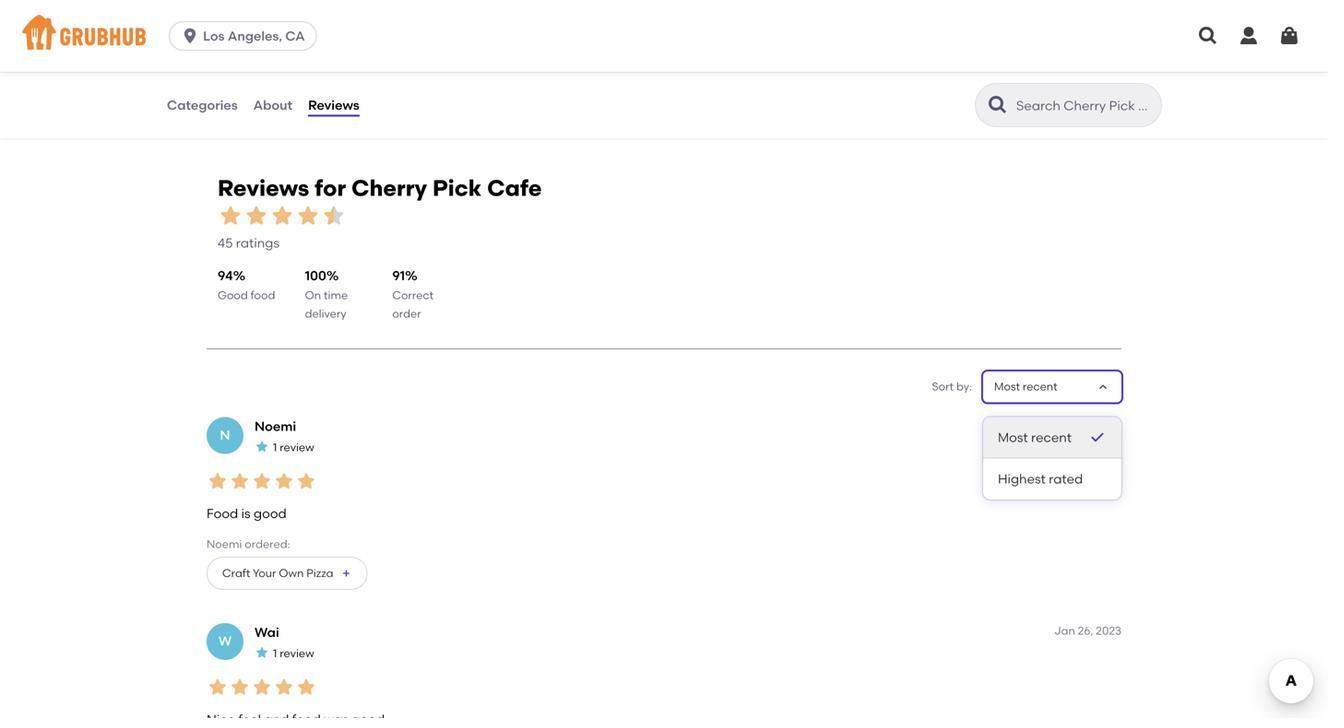 Task type: locate. For each thing, give the bounding box(es) containing it.
2023
[[1096, 418, 1122, 432], [1096, 624, 1122, 638]]

0 horizontal spatial noemi
[[207, 538, 242, 551]]

1 vertical spatial 1 review
[[273, 647, 314, 661]]

reviews for cherry pick cafe
[[218, 175, 542, 202]]

45
[[218, 235, 233, 251]]

0 vertical spatial review
[[280, 441, 314, 454]]

most recent inside option
[[998, 430, 1072, 445]]

2023 for noemi
[[1096, 418, 1122, 432]]

1
[[273, 441, 277, 454], [273, 647, 277, 661]]

reviews right about
[[308, 97, 360, 113]]

good
[[254, 506, 287, 522]]

1 vertical spatial 2023
[[1096, 624, 1122, 638]]

1 review for noemi
[[273, 441, 314, 454]]

about button
[[253, 72, 293, 138]]

1 review right n
[[273, 441, 314, 454]]

1 horizontal spatial noemi
[[255, 419, 296, 434]]

review
[[280, 441, 314, 454], [280, 647, 314, 661]]

jan
[[1055, 624, 1076, 638]]

1 review down wai
[[273, 647, 314, 661]]

most recent
[[995, 380, 1058, 393], [998, 430, 1072, 445]]

recent
[[1023, 380, 1058, 393], [1032, 430, 1072, 445]]

recent up apr
[[1023, 380, 1058, 393]]

on
[[305, 289, 321, 302]]

most recent up highest rated
[[998, 430, 1072, 445]]

main navigation navigation
[[0, 0, 1329, 72]]

0 vertical spatial 1
[[273, 441, 277, 454]]

0 vertical spatial 1 review
[[273, 441, 314, 454]]

los angeles, ca
[[203, 28, 305, 44]]

26,
[[1078, 624, 1094, 638]]

2 review from the top
[[280, 647, 314, 661]]

review right w at left
[[280, 647, 314, 661]]

n
[[220, 428, 230, 443]]

noemi down food
[[207, 538, 242, 551]]

1 review
[[273, 441, 314, 454], [273, 647, 314, 661]]

svg image
[[1198, 25, 1220, 47], [1238, 25, 1260, 47], [1279, 25, 1301, 47], [181, 27, 199, 45]]

sort by:
[[932, 380, 973, 393]]

1 vertical spatial recent
[[1032, 430, 1072, 445]]

los
[[203, 28, 225, 44]]

Search Cherry Pick Cafe search field
[[1015, 97, 1156, 114]]

1 vertical spatial reviews
[[218, 175, 309, 202]]

categories button
[[166, 72, 239, 138]]

1 vertical spatial 1
[[273, 647, 277, 661]]

noemi
[[255, 419, 296, 434], [207, 538, 242, 551]]

2023 right 26, on the right bottom
[[1096, 624, 1122, 638]]

pizza
[[307, 567, 334, 580]]

0 vertical spatial noemi
[[255, 419, 296, 434]]

2 1 review from the top
[[273, 647, 314, 661]]

2023 right 06,
[[1096, 418, 1122, 432]]

reviews inside button
[[308, 97, 360, 113]]

min
[[228, 17, 248, 31]]

noemi right n
[[255, 419, 296, 434]]

most up the highest
[[998, 430, 1028, 445]]

ca
[[285, 28, 305, 44]]

reviews
[[308, 97, 360, 113], [218, 175, 309, 202]]

good
[[218, 289, 248, 302]]

1 2023 from the top
[[1096, 418, 1122, 432]]

1 vertical spatial noemi
[[207, 538, 242, 551]]

0 vertical spatial 2023
[[1096, 418, 1122, 432]]

recent inside option
[[1032, 430, 1072, 445]]

1 down wai
[[273, 647, 277, 661]]

delivery
[[305, 307, 347, 321]]

review up "good"
[[280, 441, 314, 454]]

reviews for reviews
[[308, 97, 360, 113]]

0 vertical spatial most
[[995, 380, 1020, 393]]

reviews up ratings
[[218, 175, 309, 202]]

0 vertical spatial recent
[[1023, 380, 1058, 393]]

check icon image
[[1089, 429, 1107, 447]]

categories
[[167, 97, 238, 113]]

1 1 review from the top
[[273, 441, 314, 454]]

1 review from the top
[[280, 441, 314, 454]]

noemi for noemi
[[255, 419, 296, 434]]

1.13
[[193, 33, 210, 47]]

0 vertical spatial reviews
[[308, 97, 360, 113]]

most
[[995, 380, 1020, 393], [998, 430, 1028, 445]]

highest
[[998, 472, 1046, 487]]

recent left 06,
[[1032, 430, 1072, 445]]

1 vertical spatial most recent
[[998, 430, 1072, 445]]

45 ratings
[[218, 235, 280, 251]]

plus icon image
[[341, 568, 352, 579]]

100 on time delivery
[[305, 268, 348, 321]]

cherry
[[352, 175, 427, 202]]

food
[[207, 506, 238, 522]]

1 vertical spatial review
[[280, 647, 314, 661]]

food is good
[[207, 506, 287, 522]]

2 1 from the top
[[273, 647, 277, 661]]

most inside option
[[998, 430, 1028, 445]]

2 2023 from the top
[[1096, 624, 1122, 638]]

1 right n
[[273, 441, 277, 454]]

star icon image
[[218, 203, 244, 229], [244, 203, 269, 229], [269, 203, 295, 229], [295, 203, 321, 229], [321, 203, 347, 229], [321, 203, 347, 229], [255, 440, 269, 455], [207, 470, 229, 493], [229, 470, 251, 493], [251, 470, 273, 493], [273, 470, 295, 493], [295, 470, 317, 493], [255, 646, 269, 661], [207, 677, 229, 699], [229, 677, 251, 699], [251, 677, 273, 699], [273, 677, 295, 699], [295, 677, 317, 699]]

1 1 from the top
[[273, 441, 277, 454]]

most recent up apr
[[995, 380, 1058, 393]]

1 vertical spatial most
[[998, 430, 1028, 445]]

jan 26, 2023
[[1055, 624, 1122, 638]]

food
[[251, 289, 275, 302]]

most right the by:
[[995, 380, 1020, 393]]

highest rated
[[998, 472, 1083, 487]]

100
[[305, 268, 326, 284]]



Task type: describe. For each thing, give the bounding box(es) containing it.
w
[[219, 634, 232, 650]]

sort
[[932, 380, 954, 393]]

mi
[[213, 33, 227, 47]]

about
[[253, 97, 293, 113]]

cafe
[[487, 175, 542, 202]]

most inside field
[[995, 380, 1020, 393]]

craft
[[222, 567, 250, 580]]

review for wai
[[280, 647, 314, 661]]

noemi for noemi ordered:
[[207, 538, 242, 551]]

ordered:
[[245, 538, 290, 551]]

wai
[[255, 625, 279, 641]]

angeles,
[[228, 28, 282, 44]]

own
[[279, 567, 304, 580]]

1 review for wai
[[273, 647, 314, 661]]

reviews for reviews for cherry pick cafe
[[218, 175, 309, 202]]

most recent option
[[984, 417, 1122, 459]]

time
[[324, 289, 348, 302]]

94 good food
[[218, 268, 275, 302]]

91
[[392, 268, 405, 284]]

20–30
[[193, 17, 225, 31]]

0 vertical spatial most recent
[[995, 380, 1058, 393]]

pick
[[433, 175, 482, 202]]

correct
[[392, 289, 434, 302]]

1 for wai
[[273, 647, 277, 661]]

reviews button
[[307, 72, 361, 138]]

recent inside field
[[1023, 380, 1058, 393]]

Sort by: field
[[995, 379, 1058, 395]]

for
[[315, 175, 346, 202]]

is
[[241, 506, 251, 522]]

rated
[[1049, 472, 1083, 487]]

order
[[392, 307, 421, 321]]

by:
[[957, 380, 973, 393]]

91 correct order
[[392, 268, 434, 321]]

review for noemi
[[280, 441, 314, 454]]

94
[[218, 268, 233, 284]]

search icon image
[[987, 94, 1009, 116]]

caret down icon image
[[1096, 380, 1111, 395]]

ratings
[[236, 235, 280, 251]]

noemi ordered:
[[207, 538, 290, 551]]

1 for noemi
[[273, 441, 277, 454]]

los angeles, ca button
[[169, 21, 324, 51]]

svg image inside los angeles, ca button
[[181, 27, 199, 45]]

2023 for wai
[[1096, 624, 1122, 638]]

20–30 min 1.13 mi
[[193, 17, 248, 47]]

apr
[[1056, 418, 1075, 432]]

apr 06, 2023
[[1056, 418, 1122, 432]]

craft your own pizza button
[[207, 557, 368, 590]]

your
[[253, 567, 276, 580]]

06,
[[1078, 418, 1094, 432]]

craft your own pizza
[[222, 567, 334, 580]]



Task type: vqa. For each thing, say whether or not it's contained in the screenshot.
"CHICKEN" in the left of the page
no



